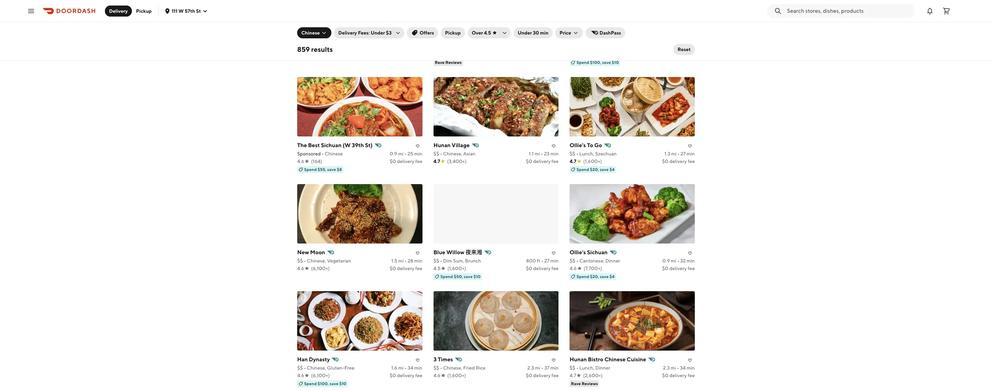 Task type: locate. For each thing, give the bounding box(es) containing it.
25
[[408, 151, 414, 156]]

mi for hunan village
[[535, 151, 541, 156]]

1.6 mi • 34 min $​0 delivery fee
[[663, 44, 695, 57]]

hunan village
[[434, 142, 470, 148]]

1 vertical spatial $10
[[474, 274, 481, 279]]

offers
[[420, 30, 434, 36]]

$​0
[[663, 51, 669, 57], [390, 158, 396, 164], [526, 158, 533, 164], [663, 158, 669, 164], [390, 266, 396, 271], [526, 266, 533, 271], [663, 266, 669, 271], [390, 373, 396, 378], [526, 373, 533, 378], [663, 373, 669, 378]]

new for new moon
[[297, 249, 309, 256]]

under left 30
[[518, 30, 532, 36]]

fee
[[688, 51, 695, 57], [416, 158, 423, 164], [552, 158, 559, 164], [688, 158, 695, 164], [416, 266, 423, 271], [552, 266, 559, 271], [688, 266, 695, 271], [416, 373, 423, 378], [552, 373, 559, 378], [688, 373, 695, 378]]

click to add this store to your saved list image
[[550, 35, 558, 43], [686, 35, 695, 43]]

$100, down '$$ • chinese, gluten-free'
[[318, 381, 329, 386]]

1 vertical spatial 1.6
[[392, 365, 398, 371]]

0 vertical spatial sichuan
[[321, 142, 342, 148]]

4.6 left '(7,700+)'
[[570, 266, 577, 271]]

1 $20, from the top
[[591, 167, 600, 172]]

27 for blue willow 夜来湘
[[545, 258, 550, 263]]

0 vertical spatial $10
[[612, 60, 619, 65]]

$​0 delivery fee down 1.5 mi • 28 min on the bottom left of page
[[390, 266, 423, 271]]

0 horizontal spatial rave
[[435, 60, 445, 65]]

1 vertical spatial $20,
[[591, 274, 600, 279]]

spend $20, save $4 down '$$ • lunch, szechuan'
[[577, 167, 615, 172]]

2 vertical spatial $10
[[340, 381, 347, 386]]

0 vertical spatial spend $20, save $4
[[577, 167, 615, 172]]

0 horizontal spatial under
[[371, 30, 385, 36]]

1.6 inside 1.6 mi • 34 min $​0 delivery fee
[[664, 44, 670, 49]]

1 horizontal spatial $10
[[474, 274, 481, 279]]

4.5
[[484, 30, 492, 36], [434, 266, 441, 271]]

chinese inside button
[[302, 30, 320, 36]]

chinese down the best sichuan (w 39th st)
[[325, 151, 343, 156]]

1 horizontal spatial $100,
[[591, 60, 602, 65]]

(1,600+) down '$$ • lunch, szechuan'
[[584, 158, 603, 164]]

4.5 down "blue" on the bottom of the page
[[434, 266, 441, 271]]

4.6 for han
[[297, 373, 304, 378]]

1.6 mi • 34 min
[[392, 365, 423, 371]]

1.5
[[392, 258, 398, 263]]

2 2.3 from the left
[[664, 365, 670, 371]]

$​0 down 1.6 mi • 34 min
[[390, 373, 396, 378]]

2 under from the left
[[518, 30, 532, 36]]

4.7
[[434, 158, 441, 164], [570, 158, 577, 164], [570, 373, 577, 378]]

3 times
[[434, 356, 453, 363]]

reviews down chinatown in the left top of the page
[[446, 60, 462, 65]]

results
[[311, 45, 333, 53]]

0 vertical spatial ollie's
[[570, 142, 586, 148]]

save for $$ • dim sum, brunch
[[464, 274, 473, 279]]

min for han dynasty
[[415, 365, 423, 371]]

1 (6,100+) from the top
[[311, 266, 330, 271]]

$100, down dashpass button
[[591, 60, 602, 65]]

sponsored • chinese
[[297, 151, 343, 156]]

rave
[[435, 60, 445, 65], [572, 381, 581, 386]]

0 horizontal spatial han dynasty
[[297, 356, 330, 363]]

under left '$3'
[[371, 30, 385, 36]]

click to add this store to your saved list image for new chinatown (asian cuisine)
[[550, 35, 558, 43]]

1 horizontal spatial reviews
[[582, 381, 598, 386]]

1.6
[[664, 44, 670, 49], [392, 365, 398, 371]]

1 horizontal spatial under
[[518, 30, 532, 36]]

chinese, down times
[[443, 365, 463, 371]]

delivery inside button
[[109, 8, 128, 14]]

0 vertical spatial 1.6
[[664, 44, 670, 49]]

0 vertical spatial han
[[570, 35, 581, 41]]

0 horizontal spatial 4.5
[[434, 266, 441, 271]]

delivery for hunan village
[[534, 158, 551, 164]]

57th
[[185, 8, 195, 14]]

spend for $$ • cantonese, dinner
[[577, 274, 590, 279]]

delivery for ollie's to go
[[670, 158, 687, 164]]

dynasty up '$$ • chinese, gluten-free'
[[309, 356, 330, 363]]

1 2.3 from the left
[[528, 365, 534, 371]]

1 spend $20, save $4 from the top
[[577, 167, 615, 172]]

delivery inside 1.6 mi • 34 min $​0 delivery fee
[[670, 51, 687, 57]]

lunch, for ollie's
[[580, 151, 595, 156]]

dashpass
[[600, 30, 622, 36]]

han left dashpass button
[[570, 35, 581, 41]]

$​0 down 800
[[526, 266, 533, 271]]

1 vertical spatial dynasty
[[309, 356, 330, 363]]

$10 down dashpass
[[612, 60, 619, 65]]

1 horizontal spatial 0.9
[[663, 258, 671, 263]]

0 items, open order cart image
[[943, 7, 951, 15]]

willow
[[447, 249, 465, 256]]

(1,200+)
[[311, 51, 330, 57]]

sichuan up "$$ • cantonese, dinner"
[[588, 249, 608, 256]]

chinese
[[302, 30, 320, 36], [325, 151, 343, 156], [605, 356, 626, 363]]

1 horizontal spatial dim
[[443, 258, 453, 263]]

$​0 delivery fee down "2.3 mi • 37 min"
[[526, 373, 559, 378]]

$4 down the "szechuan"
[[610, 167, 615, 172]]

$10 down brunch
[[474, 274, 481, 279]]

1 horizontal spatial pickup button
[[441, 27, 465, 38]]

$​0 delivery fee down 800 ft • 27 min
[[526, 266, 559, 271]]

$​0 delivery fee for ollie's to go
[[663, 158, 695, 164]]

pickup right delivery button
[[136, 8, 152, 14]]

$​0 down 1.5
[[390, 266, 396, 271]]

$​0 delivery fee for hunan bistro chinese cuisine
[[663, 373, 695, 378]]

0 horizontal spatial han
[[297, 356, 308, 363]]

1 horizontal spatial dynasty
[[582, 35, 603, 41]]

800 ft • 27 min
[[527, 258, 559, 263]]

0 horizontal spatial rave reviews
[[435, 60, 462, 65]]

ollie's up 'cantonese,'
[[570, 249, 586, 256]]

34 inside 1.6 mi • 34 min $​0 delivery fee
[[681, 44, 686, 49]]

chinese, for village
[[443, 151, 463, 156]]

pickup button left 111
[[132, 5, 156, 16]]

$$ for hunan bistro chinese cuisine
[[570, 365, 576, 371]]

2 spend $20, save $4 from the top
[[577, 274, 615, 279]]

chinese, down hunan village
[[443, 151, 463, 156]]

dynasty right price in the right top of the page
[[582, 35, 603, 41]]

28
[[408, 258, 414, 263]]

soup,
[[307, 44, 320, 49]]

$​0 delivery fee down 0.9 mi • 25 min
[[390, 158, 423, 164]]

dynasty
[[582, 35, 603, 41], [309, 356, 330, 363]]

hunan up $$ • lunch, dinner
[[570, 356, 587, 363]]

rice
[[476, 365, 486, 371]]

min for hunan village
[[551, 151, 559, 156]]

new moon
[[297, 249, 325, 256]]

(6,100+) down $$ • chinese, vegetarian
[[311, 266, 330, 271]]

fried
[[464, 365, 475, 371]]

0 vertical spatial spend $100, save $10
[[577, 60, 619, 65]]

w
[[179, 8, 184, 14]]

1 horizontal spatial 2.3
[[664, 365, 670, 371]]

fee for ollie's to go
[[688, 158, 695, 164]]

4.7 for hunan village
[[434, 158, 441, 164]]

4.5 right the over
[[484, 30, 492, 36]]

ollie's
[[570, 142, 586, 148], [570, 249, 586, 256]]

new left chinatown in the left top of the page
[[434, 35, 446, 41]]

spend for $$ • chinese, gluten-free
[[304, 381, 317, 386]]

1 vertical spatial pickup
[[445, 30, 461, 36]]

1 horizontal spatial pickup
[[445, 30, 461, 36]]

mi for 3 times
[[535, 365, 541, 371]]

$​0 inside 1.6 mi • 34 min $​0 delivery fee
[[663, 51, 669, 57]]

click to add this store to your saved list image left price in the right top of the page
[[550, 35, 558, 43]]

2 $20, from the top
[[591, 274, 600, 279]]

0 vertical spatial lunch,
[[580, 151, 595, 156]]

chinese, left gluten-
[[307, 365, 326, 371]]

0 horizontal spatial chinese
[[302, 30, 320, 36]]

dinner for bistro
[[596, 365, 611, 371]]

$$ for ollie's sichuan
[[570, 258, 576, 263]]

dinner right 'cantonese,'
[[606, 258, 621, 263]]

0 vertical spatial rave
[[435, 60, 445, 65]]

0 vertical spatial pickup
[[136, 8, 152, 14]]

1 vertical spatial $4
[[610, 274, 615, 279]]

0 horizontal spatial delivery
[[109, 8, 128, 14]]

save down the "szechuan"
[[600, 167, 609, 172]]

1 vertical spatial 0.9
[[663, 258, 671, 263]]

(1,600+) down $$ • chinese, fried rice
[[448, 373, 466, 378]]

spend $20, save $4 down '(7,700+)'
[[577, 274, 615, 279]]

0 vertical spatial han dynasty
[[570, 35, 603, 41]]

(6,100+) down '$$ • chinese, gluten-free'
[[311, 373, 330, 378]]

夜来湘
[[466, 249, 483, 256]]

1 vertical spatial rave
[[572, 381, 581, 386]]

1 vertical spatial chinese
[[325, 151, 343, 156]]

27 right 1.3
[[681, 151, 686, 156]]

$$ • chinese, asian
[[434, 151, 476, 156]]

4.6 down new moon on the left of the page
[[297, 266, 304, 271]]

$​0 for the best sichuan (w 39th st)
[[390, 158, 396, 164]]

$$ for 3 times
[[434, 365, 440, 371]]

1 $4 from the top
[[610, 167, 615, 172]]

0 horizontal spatial 0.9
[[390, 151, 398, 156]]

$​0 for new moon
[[390, 266, 396, 271]]

$​0 delivery fee down 0.9 mi • 32 min in the bottom right of the page
[[663, 266, 695, 271]]

30
[[533, 30, 540, 36]]

27
[[681, 151, 686, 156], [545, 258, 550, 263]]

2 horizontal spatial $10
[[612, 60, 619, 65]]

gluten-
[[327, 365, 345, 371]]

2 click to add this store to your saved list image from the left
[[686, 35, 695, 43]]

new for new chinatown (asian cuisine)
[[434, 35, 446, 41]]

lunch, down ollie's to go
[[580, 151, 595, 156]]

1 vertical spatial spend $20, save $4
[[577, 274, 615, 279]]

0 vertical spatial 27
[[681, 151, 686, 156]]

reviews down (2,600+)
[[582, 381, 598, 386]]

ollie's left the to
[[570, 142, 586, 148]]

new
[[434, 35, 446, 41], [297, 249, 309, 256]]

0.9 for the best sichuan (w 39th st)
[[390, 151, 398, 156]]

dinner down hunan bistro chinese cuisine
[[596, 365, 611, 371]]

4.6 for ollie's
[[570, 266, 577, 271]]

4.6 down 3
[[434, 373, 441, 378]]

save down '(7,700+)'
[[600, 274, 609, 279]]

(1,600+)
[[584, 158, 603, 164], [448, 266, 467, 271], [448, 373, 466, 378]]

save
[[603, 60, 611, 65], [328, 167, 336, 172], [600, 167, 609, 172], [464, 274, 473, 279], [600, 274, 609, 279], [330, 381, 339, 386]]

$​0 delivery fee for han dynasty
[[390, 373, 423, 378]]

2.3 for 3 times
[[528, 365, 534, 371]]

$​0 delivery fee down the '1.3 mi • 27 min'
[[663, 158, 695, 164]]

han up '$$ • chinese, gluten-free'
[[297, 356, 308, 363]]

0 horizontal spatial hunan
[[434, 142, 451, 148]]

$​0 delivery fee down 1.6 mi • 34 min
[[390, 373, 423, 378]]

hunan up $$ • chinese, asian
[[434, 142, 451, 148]]

under 30 min button
[[514, 27, 553, 38]]

0.9 left 25
[[390, 151, 398, 156]]

1 ollie's from the top
[[570, 142, 586, 148]]

han
[[570, 35, 581, 41], [297, 356, 308, 363]]

save right "$50,"
[[464, 274, 473, 279]]

$​0 down 1.1 at right top
[[526, 158, 533, 164]]

rave reviews down chinatown in the left top of the page
[[435, 60, 462, 65]]

chinese, down moon
[[307, 258, 326, 263]]

1 horizontal spatial sichuan
[[588, 249, 608, 256]]

4.7 for hunan bistro chinese cuisine
[[570, 373, 577, 378]]

spend $100, save $10 down dashpass button
[[577, 60, 619, 65]]

0 horizontal spatial 27
[[545, 258, 550, 263]]

1 horizontal spatial new
[[434, 35, 446, 41]]

2 ollie's from the top
[[570, 249, 586, 256]]

0 vertical spatial 0.9
[[390, 151, 398, 156]]

27 right ft
[[545, 258, 550, 263]]

reviews
[[446, 60, 462, 65], [582, 381, 598, 386]]

0 horizontal spatial spend $100, save $10
[[304, 381, 347, 386]]

$20, down '$$ • lunch, szechuan'
[[591, 167, 600, 172]]

1 vertical spatial 27
[[545, 258, 550, 263]]

4.8
[[297, 51, 305, 57]]

hunan for hunan bistro chinese cuisine
[[570, 356, 587, 363]]

delivery fees: under $3
[[339, 30, 392, 36]]

1 horizontal spatial 27
[[681, 151, 686, 156]]

dinner for sichuan
[[606, 258, 621, 263]]

spend down '$$ • chinese, gluten-free'
[[304, 381, 317, 386]]

mi for han dynasty
[[399, 365, 404, 371]]

spend down '(7,700+)'
[[577, 274, 590, 279]]

mi for ollie's to go
[[672, 151, 677, 156]]

0 vertical spatial pickup button
[[132, 5, 156, 16]]

$​0 down 0.9 mi • 32 min in the bottom right of the page
[[663, 266, 669, 271]]

0 vertical spatial $100,
[[591, 60, 602, 65]]

$4 down "$$ • cantonese, dinner"
[[610, 274, 615, 279]]

1 lunch, from the top
[[580, 151, 595, 156]]

spend $100, save $10 down '$$ • chinese, gluten-free'
[[304, 381, 347, 386]]

0 vertical spatial (6,100+)
[[311, 266, 330, 271]]

pickup button left the over
[[441, 27, 465, 38]]

0.9 left 32
[[663, 258, 671, 263]]

over
[[472, 30, 483, 36]]

spend down '$$ • lunch, szechuan'
[[577, 167, 590, 172]]

(1,600+) down $$ • dim sum, brunch
[[448, 266, 467, 271]]

4.6 down '$$ • chinese, gluten-free'
[[297, 373, 304, 378]]

$20, for to
[[591, 167, 600, 172]]

$10 down free at the bottom
[[340, 381, 347, 386]]

fee for 3 times
[[552, 373, 559, 378]]

$​0 for ollie's sichuan
[[663, 266, 669, 271]]

0 horizontal spatial 2.3
[[528, 365, 534, 371]]

2.3
[[528, 365, 534, 371], [664, 365, 670, 371]]

$​0 for ollie's to go
[[663, 158, 669, 164]]

0 vertical spatial $4
[[610, 167, 615, 172]]

rave down offers button
[[435, 60, 445, 65]]

4.6
[[297, 158, 304, 164], [297, 266, 304, 271], [570, 266, 577, 271], [297, 373, 304, 378], [434, 373, 441, 378]]

4.7 for ollie's to go
[[570, 158, 577, 164]]

(6,100+) for new moon
[[311, 266, 330, 271]]

$$ for new moon
[[297, 258, 303, 263]]

dashpass button
[[586, 27, 626, 38]]

1 horizontal spatial delivery
[[339, 30, 357, 36]]

$​0 delivery fee for 3 times
[[526, 373, 559, 378]]

chinese up soup,
[[302, 30, 320, 36]]

$$ for ollie's to go
[[570, 151, 576, 156]]

pickup for the bottommost pickup button
[[445, 30, 461, 36]]

delivery for new moon
[[397, 266, 415, 271]]

$$
[[297, 44, 303, 49], [434, 151, 440, 156], [570, 151, 576, 156], [297, 258, 303, 263], [434, 258, 440, 263], [570, 258, 576, 263], [297, 365, 303, 371], [434, 365, 440, 371], [570, 365, 576, 371]]

mi for ollie's sichuan
[[671, 258, 677, 263]]

(7,700+)
[[584, 266, 603, 271]]

spend $100, save $10
[[577, 60, 619, 65], [304, 381, 347, 386]]

sichuan up the sponsored • chinese
[[321, 142, 342, 148]]

spend left "$50,"
[[441, 274, 453, 279]]

$100,
[[591, 60, 602, 65], [318, 381, 329, 386]]

$​0 delivery fee down 2.3 mi • 34 min
[[663, 373, 695, 378]]

1 vertical spatial dinner
[[596, 365, 611, 371]]

fee for han dynasty
[[416, 373, 423, 378]]

$​0 delivery fee down 1.1 mi • 23 min
[[526, 158, 559, 164]]

times
[[438, 356, 453, 363]]

$4
[[610, 167, 615, 172], [610, 274, 615, 279]]

save left $8
[[328, 167, 336, 172]]

save down dashpass button
[[603, 60, 611, 65]]

rave reviews down (2,600+)
[[572, 381, 598, 386]]

0 horizontal spatial $10
[[340, 381, 347, 386]]

2 lunch, from the top
[[580, 365, 595, 371]]

1 vertical spatial han
[[297, 356, 308, 363]]

$20, down '(7,700+)'
[[591, 274, 600, 279]]

$​0 down "2.3 mi • 37 min"
[[526, 373, 533, 378]]

4.7 down $$ • lunch, dinner
[[570, 373, 577, 378]]

$​0 down 2.3 mi • 34 min
[[663, 373, 669, 378]]

best
[[308, 142, 320, 148]]

4.7 down ollie's to go
[[570, 158, 577, 164]]

1 horizontal spatial spend $100, save $10
[[577, 60, 619, 65]]

dim
[[321, 44, 330, 49], [443, 258, 453, 263]]

the
[[297, 142, 307, 148]]

fee for hunan bistro chinese cuisine
[[688, 373, 695, 378]]

0 horizontal spatial 1.6
[[392, 365, 398, 371]]

save for $$ • cantonese, dinner
[[600, 274, 609, 279]]

lunch,
[[580, 151, 595, 156], [580, 365, 595, 371]]

1 vertical spatial lunch,
[[580, 365, 595, 371]]

2 (6,100+) from the top
[[311, 373, 330, 378]]

34 for hunan bistro chinese cuisine
[[681, 365, 686, 371]]

$$ • chinese, gluten-free
[[297, 365, 355, 371]]

4.7 down $$ • chinese, asian
[[434, 158, 441, 164]]

fee for hunan village
[[552, 158, 559, 164]]

3
[[434, 356, 437, 363]]

0 vertical spatial hunan
[[434, 142, 451, 148]]

pickup left the over
[[445, 30, 461, 36]]

1 vertical spatial dim
[[443, 258, 453, 263]]

mi
[[671, 44, 677, 49], [399, 151, 404, 156], [535, 151, 541, 156], [672, 151, 677, 156], [399, 258, 404, 263], [671, 258, 677, 263], [399, 365, 404, 371], [535, 365, 541, 371], [671, 365, 677, 371]]

dim up (1,200+)
[[321, 44, 330, 49]]

0 vertical spatial reviews
[[446, 60, 462, 65]]

ft
[[537, 258, 541, 263]]

0 vertical spatial $20,
[[591, 167, 600, 172]]

1 vertical spatial rave reviews
[[572, 381, 598, 386]]

0 horizontal spatial click to add this store to your saved list image
[[550, 35, 558, 43]]

1 vertical spatial ollie's
[[570, 249, 586, 256]]

2 $4 from the top
[[610, 274, 615, 279]]

pickup
[[136, 8, 152, 14], [445, 30, 461, 36]]

delivery
[[670, 51, 687, 57], [397, 158, 415, 164], [534, 158, 551, 164], [670, 158, 687, 164], [397, 266, 415, 271], [534, 266, 551, 271], [670, 266, 687, 271], [397, 373, 415, 378], [534, 373, 551, 378], [670, 373, 687, 378]]

1 vertical spatial (6,100+)
[[311, 373, 330, 378]]

dim left sum,
[[443, 258, 453, 263]]

0 vertical spatial (1,600+)
[[584, 158, 603, 164]]

4.6 for 3
[[434, 373, 441, 378]]

0 horizontal spatial new
[[297, 249, 309, 256]]

delivery for delivery fees: under $3
[[339, 30, 357, 36]]

0 vertical spatial new
[[434, 35, 446, 41]]

$$ for blue willow 夜来湘
[[434, 258, 440, 263]]

34
[[681, 44, 686, 49], [408, 365, 414, 371], [681, 365, 686, 371]]

4.6 down sponsored
[[297, 158, 304, 164]]

delivery for delivery
[[109, 8, 128, 14]]

min
[[541, 30, 549, 36], [687, 44, 695, 49], [415, 151, 423, 156], [551, 151, 559, 156], [687, 151, 695, 156], [415, 258, 423, 263], [551, 258, 559, 263], [687, 258, 695, 263], [415, 365, 423, 371], [551, 365, 559, 371], [687, 365, 695, 371]]

$​0 down 0.9 mi • 25 min
[[390, 158, 396, 164]]

chinese right bistro
[[605, 356, 626, 363]]

$​0 down 1.3
[[663, 158, 669, 164]]

mi for the best sichuan (w 39th st)
[[399, 151, 404, 156]]

save down gluten-
[[330, 381, 339, 386]]

lunch, up (2,600+)
[[580, 365, 595, 371]]

szechuan
[[596, 151, 617, 156]]

price
[[560, 30, 572, 36]]

1 vertical spatial (1,600+)
[[448, 266, 467, 271]]

0 vertical spatial 4.5
[[484, 30, 492, 36]]

1 vertical spatial $100,
[[318, 381, 329, 386]]

0 vertical spatial chinese
[[302, 30, 320, 36]]

spend
[[577, 60, 590, 65], [304, 167, 317, 172], [577, 167, 590, 172], [441, 274, 453, 279], [577, 274, 590, 279], [304, 381, 317, 386]]

1 horizontal spatial 1.6
[[664, 44, 670, 49]]

dinner
[[606, 258, 621, 263], [596, 365, 611, 371]]

0 vertical spatial delivery
[[109, 8, 128, 14]]

click to add this store to your saved list image
[[414, 35, 422, 43]]

sichuan
[[321, 142, 342, 148], [588, 249, 608, 256]]

2 horizontal spatial chinese
[[605, 356, 626, 363]]

1 horizontal spatial hunan
[[570, 356, 587, 363]]

rave down $$ • lunch, dinner
[[572, 381, 581, 386]]

1 click to add this store to your saved list image from the left
[[550, 35, 558, 43]]

$$ • lunch, szechuan
[[570, 151, 617, 156]]

click to add this store to your saved list image up reset
[[686, 35, 695, 43]]

$10
[[612, 60, 619, 65], [474, 274, 481, 279], [340, 381, 347, 386]]

$4 for ollie's sichuan
[[610, 274, 615, 279]]

0 vertical spatial dim
[[321, 44, 330, 49]]



Task type: describe. For each thing, give the bounding box(es) containing it.
ollie's for ollie's sichuan
[[570, 249, 586, 256]]

delivery for ollie's sichuan
[[670, 266, 687, 271]]

new chinatown (asian cuisine)
[[434, 35, 515, 41]]

open menu image
[[27, 7, 35, 15]]

1.6 for 1.6 mi • 34 min $​0 delivery fee
[[664, 44, 670, 49]]

(asian
[[476, 35, 492, 41]]

$​0 delivery fee for blue willow 夜来湘
[[526, 266, 559, 271]]

$$ for hunan village
[[434, 151, 440, 156]]

mi for hunan bistro chinese cuisine
[[671, 365, 677, 371]]

1.3 mi • 27 min
[[665, 151, 695, 156]]

1 horizontal spatial rave
[[572, 381, 581, 386]]

mi for new moon
[[399, 258, 404, 263]]

over 4.5 button
[[468, 27, 511, 38]]

min for 3 times
[[551, 365, 559, 371]]

2 vertical spatial (1,600+)
[[448, 373, 466, 378]]

$$ • cantonese, dinner
[[570, 258, 621, 263]]

fee inside 1.6 mi • 34 min $​0 delivery fee
[[688, 51, 695, 57]]

1 vertical spatial 4.5
[[434, 266, 441, 271]]

min inside button
[[541, 30, 549, 36]]

(1,600+) for go
[[584, 158, 603, 164]]

china
[[311, 35, 326, 41]]

delivery for hunan bistro chinese cuisine
[[670, 373, 687, 378]]

lunch, for hunan
[[580, 365, 595, 371]]

delivery for han dynasty
[[397, 373, 415, 378]]

chinese, for moon
[[307, 258, 326, 263]]

0.9 mi • 32 min
[[663, 258, 695, 263]]

under 30 min
[[518, 30, 549, 36]]

sum,
[[454, 258, 465, 263]]

chinatown
[[447, 35, 475, 41]]

chinese, for dynasty
[[307, 365, 326, 371]]

chinese for sponsored
[[325, 151, 343, 156]]

spend $55, save $8
[[304, 167, 342, 172]]

859
[[297, 45, 310, 53]]

reset
[[678, 47, 691, 52]]

reset button
[[674, 44, 695, 55]]

4.6 for new
[[297, 266, 304, 271]]

free
[[345, 365, 355, 371]]

pickup for the topmost pickup button
[[136, 8, 152, 14]]

111
[[172, 8, 178, 14]]

min inside 1.6 mi • 34 min $​0 delivery fee
[[687, 44, 695, 49]]

27 for ollie's to go
[[681, 151, 686, 156]]

1 vertical spatial pickup button
[[441, 27, 465, 38]]

blue willow 夜来湘
[[434, 249, 483, 256]]

4.5 inside button
[[484, 30, 492, 36]]

under inside under 30 min button
[[518, 30, 532, 36]]

$​0 for 3 times
[[526, 373, 533, 378]]

111 w 57th st
[[172, 8, 201, 14]]

$10 for 800 ft • 27 min
[[474, 274, 481, 279]]

hunan for hunan village
[[434, 142, 451, 148]]

spend for $$ • lunch, szechuan
[[577, 167, 590, 172]]

$8
[[337, 167, 342, 172]]

spend $20, save $4 for to
[[577, 167, 615, 172]]

fee for ollie's sichuan
[[688, 266, 695, 271]]

$55,
[[318, 167, 327, 172]]

$50,
[[454, 274, 463, 279]]

offers button
[[408, 27, 439, 38]]

0 vertical spatial dynasty
[[582, 35, 603, 41]]

delivery for the best sichuan (w 39th st)
[[397, 158, 415, 164]]

4.6 for the
[[297, 158, 304, 164]]

min for the best sichuan (w 39th st)
[[415, 151, 423, 156]]

23
[[544, 151, 550, 156]]

fee for the best sichuan (w 39th st)
[[416, 158, 423, 164]]

1.3
[[665, 151, 671, 156]]

to
[[588, 142, 594, 148]]

39th
[[352, 142, 364, 148]]

min for ollie's sichuan
[[687, 258, 695, 263]]

1 vertical spatial spend $100, save $10
[[304, 381, 347, 386]]

(w
[[343, 142, 351, 148]]

cuisine
[[627, 356, 647, 363]]

price button
[[556, 27, 583, 38]]

$10 for 1.6 mi • 34 min
[[340, 381, 347, 386]]

st)
[[365, 142, 373, 148]]

0 horizontal spatial sichuan
[[321, 142, 342, 148]]

asian
[[464, 151, 476, 156]]

1.6 for 1.6 mi • 34 min
[[392, 365, 398, 371]]

37
[[545, 365, 550, 371]]

800
[[527, 258, 536, 263]]

111 w 57th st button
[[165, 8, 208, 14]]

859 results
[[297, 45, 333, 53]]

$3
[[386, 30, 392, 36]]

bistro
[[588, 356, 604, 363]]

1 vertical spatial sichuan
[[588, 249, 608, 256]]

hunan bistro chinese cuisine
[[570, 356, 647, 363]]

$​0 for blue willow 夜来湘
[[526, 266, 533, 271]]

2.3 mi • 37 min
[[528, 365, 559, 371]]

brunch
[[465, 258, 481, 263]]

ollie's to go
[[570, 142, 603, 148]]

min for blue willow 夜来湘
[[551, 258, 559, 263]]

2.3 mi • 34 min
[[664, 365, 695, 371]]

save for $$ • chinese, gluten-free
[[330, 381, 339, 386]]

moon
[[310, 249, 325, 256]]

blue
[[434, 249, 446, 256]]

(1,600+) for 夜来湘
[[448, 266, 467, 271]]

Store search: begin typing to search for stores available on DoorDash text field
[[788, 7, 911, 15]]

(164)
[[311, 158, 322, 164]]

fees:
[[358, 30, 370, 36]]

$4 for ollie's to go
[[610, 167, 615, 172]]

cantonese,
[[580, 258, 605, 263]]

34 for han dynasty
[[408, 365, 414, 371]]

village
[[452, 142, 470, 148]]

32
[[681, 258, 686, 263]]

0 horizontal spatial dynasty
[[309, 356, 330, 363]]

fee for blue willow 夜来湘
[[552, 266, 559, 271]]

vegetarian
[[327, 258, 351, 263]]

notification bell image
[[927, 7, 935, 15]]

2.3 for hunan bistro chinese cuisine
[[664, 365, 670, 371]]

fee for new moon
[[416, 266, 423, 271]]

$$ • chinese, vegetarian
[[297, 258, 351, 263]]

0 horizontal spatial dim
[[321, 44, 330, 49]]

delivery button
[[105, 5, 132, 16]]

(6,100+) for han dynasty
[[311, 373, 330, 378]]

ollie's sichuan
[[570, 249, 608, 256]]

0 horizontal spatial $100,
[[318, 381, 329, 386]]

save for $$ • lunch, szechuan
[[600, 167, 609, 172]]

spend for $$ • dim sum, brunch
[[441, 274, 453, 279]]

$20, for sichuan
[[591, 274, 600, 279]]

chinese button
[[297, 27, 332, 38]]

$​0 for hunan village
[[526, 158, 533, 164]]

$​0 for hunan bistro chinese cuisine
[[663, 373, 669, 378]]

$​0 for han dynasty
[[390, 373, 396, 378]]

1 vertical spatial reviews
[[582, 381, 598, 386]]

1 vertical spatial han dynasty
[[297, 356, 330, 363]]

min for new moon
[[415, 258, 423, 263]]

min for hunan bistro chinese cuisine
[[687, 365, 695, 371]]

1 under from the left
[[371, 30, 385, 36]]

go
[[595, 142, 603, 148]]

mi inside 1.6 mi • 34 min $​0 delivery fee
[[671, 44, 677, 49]]

spend $50, save $10
[[441, 274, 481, 279]]

1.5 mi • 28 min
[[392, 258, 423, 263]]

delivery for blue willow 夜来湘
[[534, 266, 551, 271]]

$$ • lunch, dinner
[[570, 365, 611, 371]]

spend $20, save $4 for sichuan
[[577, 274, 615, 279]]

• inside 1.6 mi • 34 min $​0 delivery fee
[[678, 44, 680, 49]]

0 vertical spatial rave reviews
[[435, 60, 462, 65]]

0.9 for ollie's sichuan
[[663, 258, 671, 263]]

0.9 mi • 25 min
[[390, 151, 423, 156]]

$​0 delivery fee for ollie's sichuan
[[663, 266, 695, 271]]

min for ollie's to go
[[687, 151, 695, 156]]

$$ • dim sum, brunch
[[434, 258, 481, 263]]

cafe china
[[297, 35, 326, 41]]

ollie's for ollie's to go
[[570, 142, 586, 148]]

0 horizontal spatial reviews
[[446, 60, 462, 65]]

the best sichuan (w 39th st)
[[297, 142, 373, 148]]

1.1
[[529, 151, 534, 156]]

spend down (164) at top left
[[304, 167, 317, 172]]

1.1 mi • 23 min
[[529, 151, 559, 156]]

$​0 delivery fee for new moon
[[390, 266, 423, 271]]

$$ for han dynasty
[[297, 365, 303, 371]]

click to add this store to your saved list image for han dynasty
[[686, 35, 695, 43]]

chinese, for times
[[443, 365, 463, 371]]

1 horizontal spatial han dynasty
[[570, 35, 603, 41]]

1 horizontal spatial han
[[570, 35, 581, 41]]

spend down price button
[[577, 60, 590, 65]]

$$ • soup, dim sum
[[297, 44, 341, 49]]

sponsored
[[297, 151, 321, 156]]

$$ • chinese, fried rice
[[434, 365, 486, 371]]

1 horizontal spatial rave reviews
[[572, 381, 598, 386]]



Task type: vqa. For each thing, say whether or not it's contained in the screenshot.


